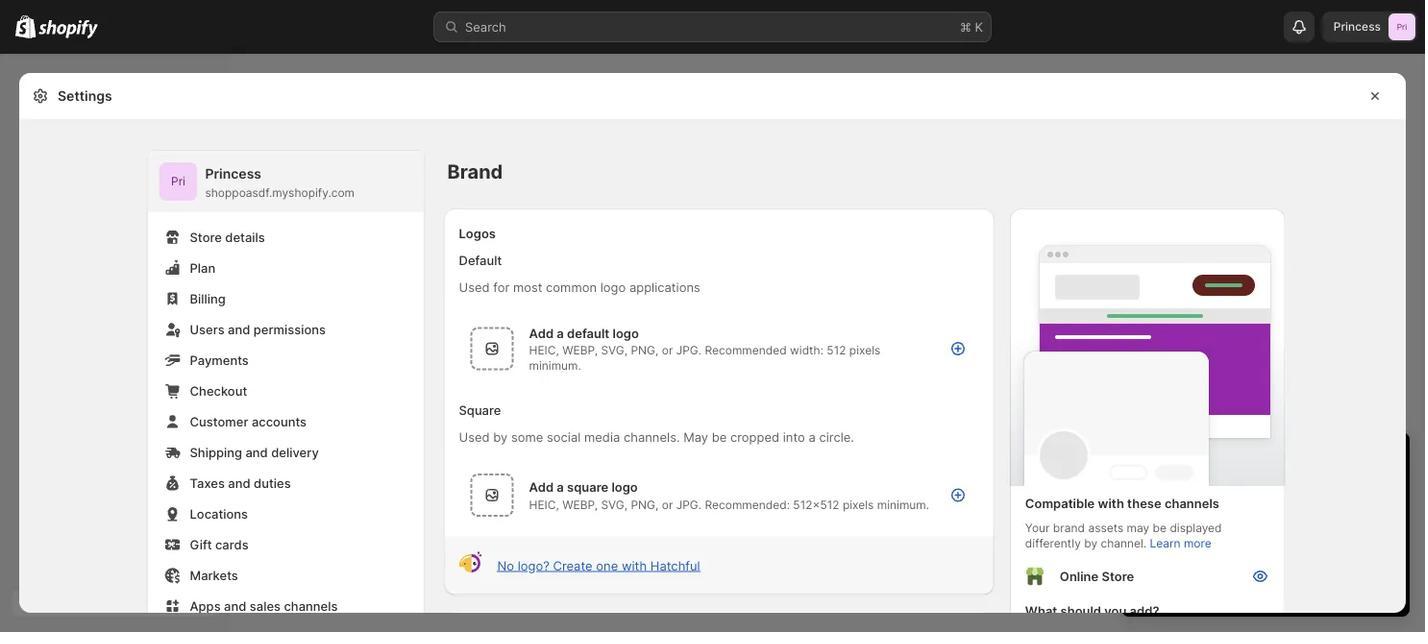 Task type: vqa. For each thing, say whether or not it's contained in the screenshot.
by to the top
yes



Task type: locate. For each thing, give the bounding box(es) containing it.
a left the default
[[557, 326, 564, 341]]

1 horizontal spatial store
[[1102, 569, 1134, 584]]

1 vertical spatial minimum.
[[877, 498, 929, 512]]

brand
[[1053, 521, 1085, 535]]

be up learn
[[1153, 521, 1167, 535]]

0 horizontal spatial be
[[712, 430, 727, 444]]

logos
[[459, 226, 496, 241]]

minimum.
[[529, 359, 581, 373], [877, 498, 929, 512]]

get:
[[1293, 484, 1316, 499]]

store
[[190, 230, 222, 245], [1102, 569, 1134, 584]]

be right may
[[712, 430, 727, 444]]

search
[[465, 19, 506, 34]]

1 vertical spatial pixels
[[843, 498, 874, 512]]

shopify image
[[15, 15, 36, 38]]

webp, inside "add a square logo heic, webp, svg, png, or jpg. recommended: 512×512 pixels minimum."
[[562, 498, 598, 512]]

2 vertical spatial your
[[1253, 577, 1278, 591]]

add inside "add a square logo heic, webp, svg, png, or jpg. recommended: 512×512 pixels minimum."
[[529, 480, 554, 495]]

1 heic, from the top
[[529, 344, 559, 358]]

2 png, from the top
[[631, 498, 659, 512]]

0 vertical spatial for
[[493, 280, 510, 295]]

logo for logo
[[613, 326, 639, 341]]

and right the apps
[[224, 599, 246, 614]]

pri button
[[159, 162, 197, 201]]

$50
[[1156, 523, 1180, 538]]

your inside to customize your online store and add bonus features
[[1359, 523, 1385, 538]]

2 heic, from the top
[[529, 498, 559, 512]]

0 horizontal spatial store
[[190, 230, 222, 245]]

heic, for add a default logo
[[529, 344, 559, 358]]

be
[[712, 430, 727, 444], [1153, 521, 1167, 535]]

settings dialog
[[19, 73, 1406, 632]]

payments
[[190, 353, 249, 368]]

1 vertical spatial channels
[[284, 599, 338, 614]]

hatchful
[[650, 558, 700, 573]]

1 or from the top
[[662, 344, 673, 358]]

and inside to customize your online store and add bonus features
[[1229, 542, 1251, 557]]

for inside 1 day left in your trial element
[[1242, 504, 1258, 518]]

0 vertical spatial plan
[[1239, 484, 1264, 499]]

svg, inside add a default logo heic, webp, svg, png, or jpg. recommended width: 512 pixels minimum.
[[601, 344, 628, 358]]

0 vertical spatial add
[[529, 326, 554, 341]]

default
[[567, 326, 610, 341]]

2 used from the top
[[459, 430, 490, 444]]

add a square logo heic, webp, svg, png, or jpg. recommended: 512×512 pixels minimum.
[[529, 480, 929, 512]]

store down 'months'
[[1209, 523, 1239, 538]]

taxes and duties
[[190, 476, 291, 491]]

add inside add a default logo heic, webp, svg, png, or jpg. recommended width: 512 pixels minimum.
[[529, 326, 554, 341]]

1 horizontal spatial with
[[1098, 496, 1124, 511]]

with up assets
[[1098, 496, 1124, 511]]

minimum. inside "add a square logo heic, webp, svg, png, or jpg. recommended: 512×512 pixels minimum."
[[877, 498, 929, 512]]

1 day left in your trial
[[1141, 449, 1330, 473]]

png, down the applications on the top
[[631, 344, 659, 358]]

store down channel.
[[1102, 569, 1134, 584]]

day
[[1155, 449, 1188, 473]]

0 vertical spatial store
[[190, 230, 222, 245]]

may
[[683, 430, 708, 444]]

customer
[[190, 414, 248, 429]]

webp, down square at the bottom left
[[562, 498, 598, 512]]

taxes
[[190, 476, 225, 491]]

webp, down the default
[[562, 344, 598, 358]]

add for add a default logo
[[529, 326, 554, 341]]

store up plan
[[190, 230, 222, 245]]

1 vertical spatial be
[[1153, 521, 1167, 535]]

webp, for square
[[562, 498, 598, 512]]

logo right the default
[[613, 326, 639, 341]]

princess image
[[1389, 13, 1416, 40]]

0 vertical spatial svg,
[[601, 344, 628, 358]]

webp, inside add a default logo heic, webp, svg, png, or jpg. recommended width: 512 pixels minimum.
[[562, 344, 598, 358]]

for left most
[[493, 280, 510, 295]]

logo
[[600, 280, 626, 295], [613, 326, 639, 341], [612, 480, 638, 495]]

default
[[459, 253, 502, 268]]

or up hatchful
[[662, 498, 673, 512]]

png, inside "add a square logo heic, webp, svg, png, or jpg. recommended: 512×512 pixels minimum."
[[631, 498, 659, 512]]

and left add
[[1229, 542, 1251, 557]]

store down $50 app store credit link
[[1195, 542, 1225, 557]]

heic, for add a square logo
[[529, 498, 559, 512]]

512
[[827, 344, 846, 358]]

channels
[[1165, 496, 1220, 511], [284, 599, 338, 614]]

add a default logo heic, webp, svg, png, or jpg. recommended width: 512 pixels minimum.
[[529, 326, 881, 373]]

svg, down square at the bottom left
[[601, 498, 628, 512]]

pixels inside add a default logo heic, webp, svg, png, or jpg. recommended width: 512 pixels minimum.
[[849, 344, 881, 358]]

users
[[190, 322, 225, 337]]

your right in
[[1250, 449, 1290, 473]]

1 vertical spatial webp,
[[562, 498, 598, 512]]

used for used by some social media channels. may be cropped into a circle.
[[459, 430, 490, 444]]

1 horizontal spatial plan
[[1281, 577, 1304, 591]]

1 vertical spatial or
[[662, 498, 673, 512]]

recommended
[[705, 344, 787, 358]]

1 vertical spatial store
[[1102, 569, 1134, 584]]

logo inside add a default logo heic, webp, svg, png, or jpg. recommended width: 512 pixels minimum.
[[613, 326, 639, 341]]

1 vertical spatial jpg.
[[676, 498, 702, 512]]

0 vertical spatial logo
[[600, 280, 626, 295]]

heic, up logo?
[[529, 498, 559, 512]]

0 vertical spatial heic,
[[529, 344, 559, 358]]

0 vertical spatial with
[[1098, 496, 1124, 511]]

and right taxes
[[228, 476, 250, 491]]

heic, inside "add a square logo heic, webp, svg, png, or jpg. recommended: 512×512 pixels minimum."
[[529, 498, 559, 512]]

0 vertical spatial pixels
[[849, 344, 881, 358]]

compatible with these channels
[[1025, 496, 1220, 511]]

pixels right the 512
[[849, 344, 881, 358]]

pixels right 512×512
[[843, 498, 874, 512]]

1 svg, from the top
[[601, 344, 628, 358]]

or for add a square logo
[[662, 498, 673, 512]]

svg, inside "add a square logo heic, webp, svg, png, or jpg. recommended: 512×512 pixels minimum."
[[601, 498, 628, 512]]

switch
[[1141, 484, 1181, 499]]

permissions
[[254, 322, 326, 337]]

1 vertical spatial store
[[1195, 542, 1225, 557]]

first 3 months for $1/month
[[1156, 504, 1318, 518]]

your up features
[[1359, 523, 1385, 538]]

minimum. right 512×512
[[877, 498, 929, 512]]

heic, inside add a default logo heic, webp, svg, png, or jpg. recommended width: 512 pixels minimum.
[[529, 344, 559, 358]]

logo right square at the bottom left
[[612, 480, 638, 495]]

2 svg, from the top
[[601, 498, 628, 512]]

1 vertical spatial with
[[622, 558, 647, 573]]

0 vertical spatial to
[[1184, 484, 1196, 499]]

svg,
[[601, 344, 628, 358], [601, 498, 628, 512]]

used down default
[[459, 280, 490, 295]]

0 vertical spatial webp,
[[562, 344, 598, 358]]

1 day left in your trial element
[[1122, 482, 1410, 617]]

logo inside "add a square logo heic, webp, svg, png, or jpg. recommended: 512×512 pixels minimum."
[[612, 480, 638, 495]]

be inside your brand assets may be displayed differently by channel.
[[1153, 521, 1167, 535]]

add for add a square logo
[[529, 480, 554, 495]]

plan down bonus
[[1281, 577, 1304, 591]]

cards
[[215, 537, 249, 552]]

princess left princess image
[[1334, 20, 1381, 34]]

0 vertical spatial png,
[[631, 344, 659, 358]]

1 horizontal spatial minimum.
[[877, 498, 929, 512]]

jpg. inside "add a square logo heic, webp, svg, png, or jpg. recommended: 512×512 pixels minimum."
[[676, 498, 702, 512]]

png, inside add a default logo heic, webp, svg, png, or jpg. recommended width: 512 pixels minimum.
[[631, 344, 659, 358]]

to inside to customize your online store and add bonus features
[[1280, 523, 1292, 538]]

used for most common logo applications
[[459, 280, 700, 295]]

1 vertical spatial svg,
[[601, 498, 628, 512]]

0 vertical spatial or
[[662, 344, 673, 358]]

1 horizontal spatial to
[[1280, 523, 1292, 538]]

minimum. inside add a default logo heic, webp, svg, png, or jpg. recommended width: 512 pixels minimum.
[[529, 359, 581, 373]]

checkout link
[[159, 378, 413, 405]]

heic, down most
[[529, 344, 559, 358]]

1 horizontal spatial for
[[1242, 504, 1258, 518]]

a left the paid
[[1200, 484, 1207, 499]]

princess up shoppoasdf.myshopify.com
[[205, 166, 261, 182]]

webp, for default
[[562, 344, 598, 358]]

width:
[[790, 344, 824, 358]]

first
[[1156, 504, 1179, 518]]

jpg. inside add a default logo heic, webp, svg, png, or jpg. recommended width: 512 pixels minimum.
[[676, 344, 702, 358]]

1 vertical spatial to
[[1280, 523, 1292, 538]]

add left the default
[[529, 326, 554, 341]]

jpg. for add a default logo
[[676, 344, 702, 358]]

0 vertical spatial princess
[[1334, 20, 1381, 34]]

1 vertical spatial by
[[1084, 537, 1098, 551]]

by down assets
[[1084, 537, 1098, 551]]

1 used from the top
[[459, 280, 490, 295]]

and right users at bottom left
[[228, 322, 250, 337]]

plan up first 3 months for $1/month
[[1239, 484, 1264, 499]]

1 add from the top
[[529, 326, 554, 341]]

into
[[783, 430, 805, 444]]

svg, down the default
[[601, 344, 628, 358]]

$50 app store credit
[[1156, 523, 1276, 538]]

princess inside princess shoppoasdf.myshopify.com
[[205, 166, 261, 182]]

by left the some
[[493, 430, 508, 444]]

⌘ k
[[960, 19, 983, 34]]

2 vertical spatial logo
[[612, 480, 638, 495]]

shoppoasdf.myshopify.com
[[205, 186, 355, 200]]

png,
[[631, 344, 659, 358], [631, 498, 659, 512]]

payments link
[[159, 347, 413, 374]]

store
[[1209, 523, 1239, 538], [1195, 542, 1225, 557]]

0 horizontal spatial channels
[[284, 599, 338, 614]]

and for taxes and duties
[[228, 476, 250, 491]]

used for used for most common logo applications
[[459, 280, 490, 295]]

jpg. left recommended
[[676, 344, 702, 358]]

0 vertical spatial used
[[459, 280, 490, 295]]

⌘
[[960, 19, 971, 34]]

or inside add a default logo heic, webp, svg, png, or jpg. recommended width: 512 pixels minimum.
[[662, 344, 673, 358]]

or inside "add a square logo heic, webp, svg, png, or jpg. recommended: 512×512 pixels minimum."
[[662, 498, 673, 512]]

app
[[1183, 523, 1205, 538]]

your inside 1 day left in your trial dropdown button
[[1250, 449, 1290, 473]]

png, up hatchful
[[631, 498, 659, 512]]

a
[[557, 326, 564, 341], [809, 430, 816, 444], [557, 480, 564, 495], [1200, 484, 1207, 499]]

channels for apps and sales channels
[[284, 599, 338, 614]]

0 horizontal spatial minimum.
[[529, 359, 581, 373]]

and for apps and sales channels
[[224, 599, 246, 614]]

for up credit
[[1242, 504, 1258, 518]]

logo for media
[[612, 480, 638, 495]]

1 vertical spatial your
[[1359, 523, 1385, 538]]

1 horizontal spatial channels
[[1165, 496, 1220, 511]]

1 png, from the top
[[631, 344, 659, 358]]

dialog
[[1414, 73, 1425, 613]]

k
[[975, 19, 983, 34]]

1 jpg. from the top
[[676, 344, 702, 358]]

and
[[228, 322, 250, 337], [245, 445, 268, 460], [228, 476, 250, 491], [1268, 484, 1290, 499], [1229, 542, 1251, 557], [224, 599, 246, 614]]

cropped
[[730, 430, 780, 444]]

0 vertical spatial your
[[1250, 449, 1290, 473]]

channels up displayed
[[1165, 496, 1220, 511]]

for
[[493, 280, 510, 295], [1242, 504, 1258, 518]]

checkout
[[190, 383, 247, 398]]

2 add from the top
[[529, 480, 554, 495]]

0 horizontal spatial princess
[[205, 166, 261, 182]]

and down customer accounts
[[245, 445, 268, 460]]

1 horizontal spatial be
[[1153, 521, 1167, 535]]

settings
[[58, 88, 112, 104]]

to up 3
[[1184, 484, 1196, 499]]

1 vertical spatial used
[[459, 430, 490, 444]]

2 webp, from the top
[[562, 498, 598, 512]]

logo right the common at the top left
[[600, 280, 626, 295]]

features
[[1320, 542, 1369, 557]]

to down the $1/month
[[1280, 523, 1292, 538]]

social
[[547, 430, 581, 444]]

apps and sales channels link
[[159, 593, 413, 620]]

1 vertical spatial for
[[1242, 504, 1258, 518]]

store inside shop settings menu element
[[190, 230, 222, 245]]

details
[[225, 230, 265, 245]]

0 vertical spatial jpg.
[[676, 344, 702, 358]]

your right pick
[[1253, 577, 1278, 591]]

gift
[[190, 537, 212, 552]]

0 vertical spatial minimum.
[[529, 359, 581, 373]]

and for users and permissions
[[228, 322, 250, 337]]

0 vertical spatial channels
[[1165, 496, 1220, 511]]

your
[[1250, 449, 1290, 473], [1359, 523, 1385, 538], [1253, 577, 1278, 591]]

jpg. left recommended:
[[676, 498, 702, 512]]

512×512
[[793, 498, 840, 512]]

2 or from the top
[[662, 498, 673, 512]]

used
[[459, 280, 490, 295], [459, 430, 490, 444]]

no
[[497, 558, 514, 573]]

more
[[1184, 537, 1212, 551]]

used down the square
[[459, 430, 490, 444]]

a right 'into' at the bottom right
[[809, 430, 816, 444]]

pick your plan
[[1227, 577, 1304, 591]]

1 horizontal spatial by
[[1084, 537, 1098, 551]]

or down the applications on the top
[[662, 344, 673, 358]]

channels inside shop settings menu element
[[284, 599, 338, 614]]

0 horizontal spatial plan
[[1239, 484, 1264, 499]]

princess
[[1334, 20, 1381, 34], [205, 166, 261, 182]]

1 vertical spatial heic,
[[529, 498, 559, 512]]

1 vertical spatial png,
[[631, 498, 659, 512]]

png, for add a default logo
[[631, 344, 659, 358]]

2 jpg. from the top
[[676, 498, 702, 512]]

learn
[[1150, 537, 1181, 551]]

0 horizontal spatial for
[[493, 280, 510, 295]]

1 vertical spatial logo
[[613, 326, 639, 341]]

pixels inside "add a square logo heic, webp, svg, png, or jpg. recommended: 512×512 pixels minimum."
[[843, 498, 874, 512]]

0 vertical spatial by
[[493, 430, 508, 444]]

add left square at the bottom left
[[529, 480, 554, 495]]

1 vertical spatial princess
[[205, 166, 261, 182]]

minimum. down the default
[[529, 359, 581, 373]]

with right one on the bottom
[[622, 558, 647, 573]]

1 webp, from the top
[[562, 344, 598, 358]]

channels down 'markets' link
[[284, 599, 338, 614]]

1 vertical spatial add
[[529, 480, 554, 495]]

1 horizontal spatial princess
[[1334, 20, 1381, 34]]

0 horizontal spatial to
[[1184, 484, 1196, 499]]

1
[[1141, 449, 1150, 473]]

a left square at the bottom left
[[557, 480, 564, 495]]



Task type: describe. For each thing, give the bounding box(es) containing it.
by inside your brand assets may be displayed differently by channel.
[[1084, 537, 1098, 551]]

differently
[[1025, 537, 1081, 551]]

$50 app store credit link
[[1156, 523, 1276, 538]]

pick your plan link
[[1141, 571, 1391, 598]]

users and permissions
[[190, 322, 326, 337]]

channel.
[[1101, 537, 1147, 551]]

learn more link
[[1150, 537, 1212, 551]]

add
[[1254, 542, 1277, 557]]

used by some social media channels. may be cropped into a circle.
[[459, 430, 854, 444]]

should
[[1061, 604, 1101, 618]]

1 vertical spatial plan
[[1281, 577, 1304, 591]]

media
[[584, 430, 620, 444]]

princess for princess
[[1334, 20, 1381, 34]]

integrated channel icon image
[[1025, 567, 1045, 586]]

no logo? create one with hatchful image
[[459, 552, 482, 575]]

square
[[459, 403, 501, 418]]

bonus
[[1280, 542, 1317, 557]]

apps
[[190, 599, 221, 614]]

shop settings menu element
[[148, 151, 424, 632]]

your
[[1025, 521, 1050, 535]]

in
[[1229, 449, 1244, 473]]

taxes and duties link
[[159, 470, 413, 497]]

displayed
[[1170, 521, 1222, 535]]

channels for compatible with these channels
[[1165, 496, 1220, 511]]

credit
[[1242, 523, 1276, 538]]

png, for add a square logo
[[631, 498, 659, 512]]

what
[[1025, 604, 1057, 618]]

svg, for default
[[601, 344, 628, 358]]

3
[[1183, 504, 1191, 518]]

accounts
[[252, 414, 307, 429]]

your inside pick your plan link
[[1253, 577, 1278, 591]]

online
[[1060, 569, 1099, 584]]

princess shoppoasdf.myshopify.com
[[205, 166, 355, 200]]

switch to a paid plan and get:
[[1141, 484, 1316, 499]]

channels.
[[624, 430, 680, 444]]

markets link
[[159, 562, 413, 589]]

pick
[[1227, 577, 1250, 591]]

jpg. for add a square logo
[[676, 498, 702, 512]]

0 horizontal spatial with
[[622, 558, 647, 573]]

$1/month
[[1262, 504, 1318, 518]]

these
[[1127, 496, 1162, 511]]

0 vertical spatial store
[[1209, 523, 1239, 538]]

users and permissions link
[[159, 316, 413, 343]]

assets
[[1088, 521, 1124, 535]]

customer accounts link
[[159, 408, 413, 435]]

markets
[[190, 568, 238, 583]]

customize
[[1295, 523, 1356, 538]]

store details
[[190, 230, 265, 245]]

plan
[[190, 260, 215, 275]]

gift cards link
[[159, 531, 413, 558]]

left
[[1194, 449, 1223, 473]]

no logo? create one with hatchful link
[[497, 558, 700, 573]]

square
[[567, 480, 609, 495]]

logo?
[[518, 558, 550, 573]]

add?
[[1130, 604, 1159, 618]]

delivery
[[271, 445, 319, 460]]

recommended:
[[705, 498, 790, 512]]

plan link
[[159, 255, 413, 282]]

store details link
[[159, 224, 413, 251]]

months
[[1194, 504, 1239, 518]]

0 vertical spatial be
[[712, 430, 727, 444]]

online
[[1156, 542, 1191, 557]]

store inside to customize your online store and add bonus features
[[1195, 542, 1225, 557]]

locations
[[190, 506, 248, 521]]

and for shipping and delivery
[[245, 445, 268, 460]]

shipping and delivery
[[190, 445, 319, 460]]

or for add a default logo
[[662, 344, 673, 358]]

shopify image
[[39, 20, 98, 39]]

a inside add a default logo heic, webp, svg, png, or jpg. recommended width: 512 pixels minimum.
[[557, 326, 564, 341]]

compatible
[[1025, 496, 1095, 511]]

princess image
[[159, 162, 197, 201]]

trial
[[1295, 449, 1330, 473]]

customer accounts
[[190, 414, 307, 429]]

apps and sales channels
[[190, 599, 338, 614]]

some
[[511, 430, 543, 444]]

common
[[546, 280, 597, 295]]

svg, for square
[[601, 498, 628, 512]]

paid
[[1210, 484, 1236, 499]]

applications
[[629, 280, 700, 295]]

may
[[1127, 521, 1150, 535]]

to customize your online store and add bonus features
[[1156, 523, 1385, 557]]

0 horizontal spatial by
[[493, 430, 508, 444]]

a inside "add a square logo heic, webp, svg, png, or jpg. recommended: 512×512 pixels minimum."
[[557, 480, 564, 495]]

sales
[[250, 599, 281, 614]]

princess for princess shoppoasdf.myshopify.com
[[205, 166, 261, 182]]

for inside settings dialog
[[493, 280, 510, 295]]

duties
[[254, 476, 291, 491]]

create
[[553, 558, 593, 573]]

circle.
[[819, 430, 854, 444]]

shipping and delivery link
[[159, 439, 413, 466]]

brand
[[447, 160, 503, 184]]

learn more
[[1150, 537, 1212, 551]]

shipping
[[190, 445, 242, 460]]

billing link
[[159, 285, 413, 312]]

locations link
[[159, 501, 413, 528]]

what should you add?
[[1025, 604, 1159, 618]]

and up the $1/month
[[1268, 484, 1290, 499]]



